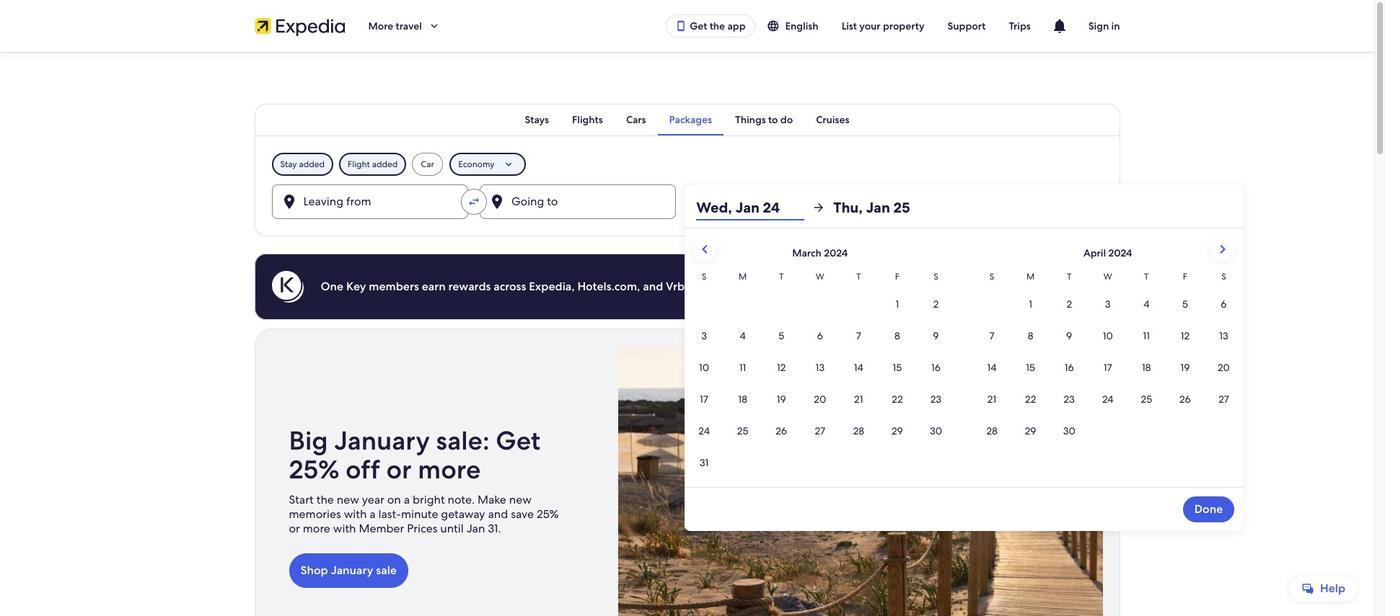 Task type: vqa. For each thing, say whether or not it's contained in the screenshot.
Clear Going to Image
no



Task type: describe. For each thing, give the bounding box(es) containing it.
april 2024
[[1084, 247, 1133, 260]]

bright
[[413, 493, 445, 508]]

expedia logo image
[[254, 16, 345, 36]]

wed, jan 24 button
[[697, 195, 805, 221]]

packages
[[669, 113, 712, 126]]

0 vertical spatial more
[[418, 453, 481, 487]]

in
[[1112, 19, 1120, 32]]

done button
[[1183, 497, 1235, 523]]

and inside big january sale: get 25% off or more start the new year on a bright note. make new memories with a last-minute getaway and save 25% or more with member prices until jan 31.
[[488, 507, 508, 522]]

added for flight added
[[372, 159, 398, 170]]

trips link
[[998, 13, 1043, 39]]

w for march
[[816, 271, 825, 283]]

-
[[754, 200, 759, 215]]

vrbo
[[666, 279, 692, 294]]

march
[[793, 247, 822, 260]]

31.
[[488, 522, 501, 537]]

previous month image
[[697, 241, 714, 258]]

1 t from the left
[[779, 271, 784, 283]]

on
[[387, 493, 401, 508]]

flight
[[348, 159, 370, 170]]

the inside big january sale: get 25% off or more start the new year on a bright note. make new memories with a last-minute getaway and save 25% or more with member prices until jan 31.
[[317, 493, 334, 508]]

getaway
[[441, 507, 485, 522]]

sign in button
[[1077, 13, 1132, 39]]

0 vertical spatial the
[[710, 19, 725, 32]]

1 s from the left
[[702, 271, 707, 283]]

memories
[[289, 507, 341, 522]]

economy button
[[450, 153, 526, 176]]

across
[[494, 279, 526, 294]]

off
[[346, 453, 380, 487]]

0 horizontal spatial 25%
[[289, 453, 340, 487]]

2024 for april 2024
[[1109, 247, 1133, 260]]

until
[[440, 522, 464, 537]]

0 horizontal spatial 24
[[738, 200, 751, 215]]

minute
[[401, 507, 438, 522]]

stay
[[280, 159, 297, 170]]

trips
[[1009, 19, 1031, 32]]

hotels.com,
[[578, 279, 640, 294]]

trailing image
[[428, 19, 441, 32]]

rewards
[[448, 279, 491, 294]]

list your property
[[842, 19, 925, 32]]

get inside big january sale: get 25% off or more start the new year on a bright note. make new memories with a last-minute getaway and save 25% or more with member prices until jan 31.
[[496, 424, 541, 458]]

your
[[860, 19, 881, 32]]

more travel button
[[357, 13, 452, 39]]

flight added
[[348, 159, 398, 170]]

small image
[[767, 19, 785, 32]]

added for stay added
[[299, 159, 325, 170]]

shop january sale link
[[289, 554, 408, 589]]

start
[[289, 493, 314, 508]]

one key members earn rewards across expedia, hotels.com, and vrbo
[[321, 279, 692, 294]]

flights link
[[561, 104, 615, 136]]

last-
[[379, 507, 401, 522]]

sign
[[1089, 19, 1109, 32]]

more
[[368, 19, 393, 32]]

things to do link
[[724, 104, 805, 136]]

member
[[359, 522, 404, 537]]

with left member
[[333, 522, 356, 537]]

support link
[[936, 13, 998, 39]]

w for april
[[1104, 271, 1112, 283]]

1 horizontal spatial get
[[690, 19, 707, 32]]

wed, jan 24
[[697, 198, 780, 217]]

property
[[883, 19, 925, 32]]

jan inside thu, jan 25 button
[[866, 198, 890, 217]]

thu, jan 25 button
[[834, 195, 942, 221]]

more travel
[[368, 19, 422, 32]]

get the app
[[690, 19, 746, 32]]

april
[[1084, 247, 1106, 260]]

big
[[289, 424, 328, 458]]

january for big
[[334, 424, 430, 458]]

f for march 2024
[[895, 271, 900, 283]]

flights
[[572, 113, 603, 126]]

things to do
[[735, 113, 793, 126]]



Task type: locate. For each thing, give the bounding box(es) containing it.
0 vertical spatial or
[[386, 453, 412, 487]]

1 horizontal spatial 2024
[[1109, 247, 1133, 260]]

english
[[785, 19, 819, 32]]

tab list
[[254, 104, 1120, 136]]

save
[[511, 507, 534, 522]]

added
[[299, 159, 325, 170], [372, 159, 398, 170]]

1 horizontal spatial or
[[386, 453, 412, 487]]

2 s from the left
[[934, 271, 939, 283]]

1 vertical spatial more
[[303, 522, 330, 537]]

m for april 2024
[[1027, 271, 1035, 283]]

support
[[948, 19, 986, 32]]

list
[[842, 19, 857, 32]]

1 vertical spatial get
[[496, 424, 541, 458]]

and left vrbo
[[643, 279, 663, 294]]

2 t from the left
[[857, 271, 861, 283]]

shop
[[301, 564, 328, 579]]

1 m from the left
[[739, 271, 747, 283]]

0 horizontal spatial and
[[488, 507, 508, 522]]

expedia,
[[529, 279, 575, 294]]

swap origin and destination values image
[[468, 196, 481, 209]]

1 horizontal spatial more
[[418, 453, 481, 487]]

1 horizontal spatial f
[[1183, 271, 1188, 283]]

a right on in the left bottom of the page
[[404, 493, 410, 508]]

and
[[643, 279, 663, 294], [488, 507, 508, 522]]

0 horizontal spatial 2024
[[824, 247, 848, 260]]

january inside big january sale: get 25% off or more start the new year on a bright note. make new memories with a last-minute getaway and save 25% or more with member prices until jan 31.
[[334, 424, 430, 458]]

january
[[334, 424, 430, 458], [331, 564, 373, 579]]

0 horizontal spatial 25
[[783, 200, 796, 215]]

english button
[[755, 13, 830, 39]]

big january sale: get 25% off or more start the new year on a bright note. make new memories with a last-minute getaway and save 25% or more with member prices until jan 31.
[[289, 424, 559, 537]]

sign in
[[1089, 19, 1120, 32]]

1 horizontal spatial 25
[[894, 198, 910, 217]]

3 s from the left
[[990, 271, 995, 283]]

app
[[728, 19, 746, 32]]

25 inside thu, jan 25 button
[[894, 198, 910, 217]]

stay added
[[280, 159, 325, 170]]

1 horizontal spatial a
[[404, 493, 410, 508]]

1 horizontal spatial added
[[372, 159, 398, 170]]

2 new from the left
[[509, 493, 532, 508]]

key
[[346, 279, 366, 294]]

or down "start"
[[289, 522, 300, 537]]

0 horizontal spatial new
[[337, 493, 359, 508]]

0 horizontal spatial more
[[303, 522, 330, 537]]

1 new from the left
[[337, 493, 359, 508]]

2 m from the left
[[1027, 271, 1035, 283]]

0 horizontal spatial m
[[739, 271, 747, 283]]

3 t from the left
[[1067, 271, 1072, 283]]

1 vertical spatial 25%
[[537, 507, 559, 522]]

added right flight
[[372, 159, 398, 170]]

with left last-
[[344, 507, 367, 522]]

0 vertical spatial january
[[334, 424, 430, 458]]

a left last-
[[370, 507, 376, 522]]

get
[[690, 19, 707, 32], [496, 424, 541, 458]]

jan
[[736, 198, 760, 217], [866, 198, 890, 217], [717, 200, 735, 215], [762, 200, 780, 215], [467, 522, 485, 537]]

w down march 2024
[[816, 271, 825, 283]]

0 horizontal spatial get
[[496, 424, 541, 458]]

note.
[[448, 493, 475, 508]]

1 horizontal spatial and
[[643, 279, 663, 294]]

0 horizontal spatial f
[[895, 271, 900, 283]]

0 horizontal spatial w
[[816, 271, 825, 283]]

1 horizontal spatial m
[[1027, 271, 1035, 283]]

communication center icon image
[[1051, 17, 1069, 35]]

or up on in the left bottom of the page
[[386, 453, 412, 487]]

tab list containing stays
[[254, 104, 1120, 136]]

one
[[321, 279, 344, 294]]

24
[[763, 198, 780, 217], [738, 200, 751, 215]]

0 horizontal spatial the
[[317, 493, 334, 508]]

new
[[337, 493, 359, 508], [509, 493, 532, 508]]

more up note.
[[418, 453, 481, 487]]

january up year
[[334, 424, 430, 458]]

24 left -
[[738, 200, 751, 215]]

make
[[478, 493, 506, 508]]

25 right thu,
[[894, 198, 910, 217]]

car
[[421, 159, 434, 170]]

0 horizontal spatial a
[[370, 507, 376, 522]]

25% up "start"
[[289, 453, 340, 487]]

year
[[362, 493, 385, 508]]

f
[[895, 271, 900, 283], [1183, 271, 1188, 283]]

travel
[[396, 19, 422, 32]]

sale
[[376, 564, 397, 579]]

cars
[[626, 113, 646, 126]]

get the app link
[[666, 14, 755, 38]]

f for april 2024
[[1183, 271, 1188, 283]]

s
[[702, 271, 707, 283], [934, 271, 939, 283], [990, 271, 995, 283], [1222, 271, 1227, 283]]

2024 right march
[[824, 247, 848, 260]]

24 right -
[[763, 198, 780, 217]]

download the app button image
[[676, 20, 687, 32]]

1 2024 from the left
[[824, 247, 848, 260]]

1 horizontal spatial w
[[1104, 271, 1112, 283]]

cruises link
[[805, 104, 861, 136]]

added right stay
[[299, 159, 325, 170]]

done
[[1195, 502, 1223, 517]]

january for shop
[[331, 564, 373, 579]]

cars link
[[615, 104, 658, 136]]

m
[[739, 271, 747, 283], [1027, 271, 1035, 283]]

2 2024 from the left
[[1109, 247, 1133, 260]]

0 vertical spatial and
[[643, 279, 663, 294]]

earn
[[422, 279, 446, 294]]

jan inside big january sale: get 25% off or more start the new year on a bright note. make new memories with a last-minute getaway and save 25% or more with member prices until jan 31.
[[467, 522, 485, 537]]

0 vertical spatial 25%
[[289, 453, 340, 487]]

wed,
[[697, 198, 732, 217]]

1 vertical spatial and
[[488, 507, 508, 522]]

new left year
[[337, 493, 359, 508]]

0 vertical spatial get
[[690, 19, 707, 32]]

the right "start"
[[317, 493, 334, 508]]

members
[[369, 279, 419, 294]]

w
[[816, 271, 825, 283], [1104, 271, 1112, 283]]

thu,
[[834, 198, 863, 217]]

1 horizontal spatial the
[[710, 19, 725, 32]]

to
[[768, 113, 778, 126]]

25% right save
[[537, 507, 559, 522]]

january left sale on the bottom left
[[331, 564, 373, 579]]

jan inside wed, jan 24 button
[[736, 198, 760, 217]]

next month image
[[1215, 241, 1232, 258]]

2 w from the left
[[1104, 271, 1112, 283]]

get right sale:
[[496, 424, 541, 458]]

and left save
[[488, 507, 508, 522]]

4 s from the left
[[1222, 271, 1227, 283]]

w down april 2024
[[1104, 271, 1112, 283]]

thu, jan 25
[[834, 198, 910, 217]]

1 horizontal spatial new
[[509, 493, 532, 508]]

1 horizontal spatial 25%
[[537, 507, 559, 522]]

t
[[779, 271, 784, 283], [857, 271, 861, 283], [1067, 271, 1072, 283], [1145, 271, 1149, 283]]

list your property link
[[830, 13, 936, 39]]

or
[[386, 453, 412, 487], [289, 522, 300, 537]]

0 horizontal spatial or
[[289, 522, 300, 537]]

january inside "shop january sale" link
[[331, 564, 373, 579]]

2024 for march 2024
[[824, 247, 848, 260]]

economy
[[458, 159, 495, 170]]

the left app
[[710, 19, 725, 32]]

4 t from the left
[[1145, 271, 1149, 283]]

do
[[781, 113, 793, 126]]

1 f from the left
[[895, 271, 900, 283]]

march 2024
[[793, 247, 848, 260]]

jan 24 - jan 25
[[717, 200, 796, 215]]

25 inside the jan 24 - jan 25 button
[[783, 200, 796, 215]]

25 right -
[[783, 200, 796, 215]]

get right download the app button icon
[[690, 19, 707, 32]]

0 horizontal spatial added
[[299, 159, 325, 170]]

1 vertical spatial january
[[331, 564, 373, 579]]

2024 right april at the right top of the page
[[1109, 247, 1133, 260]]

prices
[[407, 522, 438, 537]]

tab list inside big january sale: get 25% off or more main content
[[254, 104, 1120, 136]]

2024
[[824, 247, 848, 260], [1109, 247, 1133, 260]]

sale:
[[436, 424, 490, 458]]

1 vertical spatial the
[[317, 493, 334, 508]]

jan 24 - jan 25 button
[[685, 185, 848, 219]]

25%
[[289, 453, 340, 487], [537, 507, 559, 522]]

2 added from the left
[[372, 159, 398, 170]]

packages link
[[658, 104, 724, 136]]

stays link
[[513, 104, 561, 136]]

1 horizontal spatial 24
[[763, 198, 780, 217]]

m for march 2024
[[739, 271, 747, 283]]

shop january sale
[[301, 564, 397, 579]]

new right make
[[509, 493, 532, 508]]

1 vertical spatial or
[[289, 522, 300, 537]]

a
[[404, 493, 410, 508], [370, 507, 376, 522]]

2 f from the left
[[1183, 271, 1188, 283]]

big january sale: get 25% off or more main content
[[0, 52, 1375, 617]]

more down "start"
[[303, 522, 330, 537]]

1 w from the left
[[816, 271, 825, 283]]

cruises
[[816, 113, 850, 126]]

25
[[894, 198, 910, 217], [783, 200, 796, 215]]

stays
[[525, 113, 549, 126]]

things
[[735, 113, 766, 126]]

1 added from the left
[[299, 159, 325, 170]]



